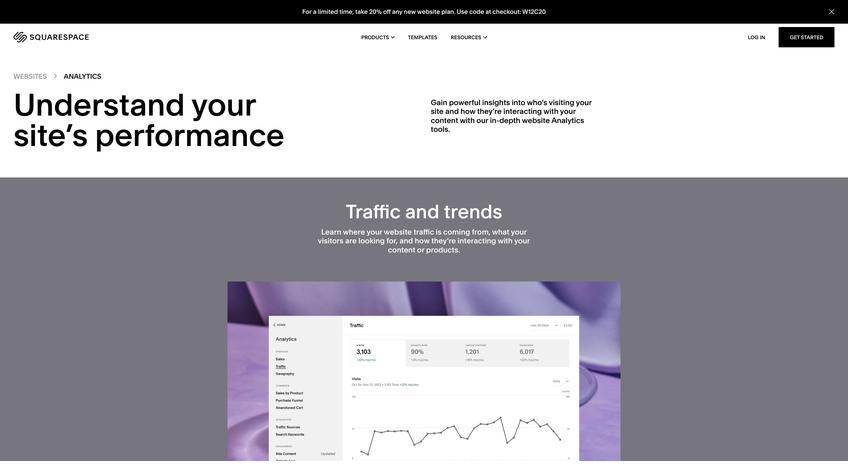 Task type: vqa. For each thing, say whether or not it's contained in the screenshot.
Oranssi image
no



Task type: locate. For each thing, give the bounding box(es) containing it.
site
[[431, 107, 444, 116]]

products.
[[426, 246, 460, 255]]

our
[[477, 116, 488, 125]]

website left traffic
[[384, 228, 412, 237]]

interacting
[[504, 107, 542, 116], [458, 237, 496, 246]]

learn
[[321, 228, 341, 237]]

with right into
[[544, 107, 559, 116]]

website down the who's
[[522, 116, 550, 125]]

content down gain at top right
[[431, 116, 458, 125]]

1 vertical spatial and
[[405, 200, 440, 223]]

performance
[[95, 116, 284, 154]]

limited
[[318, 8, 338, 16]]

how left is
[[415, 237, 430, 246]]

gain
[[431, 98, 447, 107]]

and inside learn where your website traffic is coming from, what your visitors are looking for, and how they're interacting with your content or products.
[[400, 237, 413, 246]]

from,
[[472, 228, 491, 237]]

your
[[191, 86, 256, 124], [576, 98, 592, 107], [560, 107, 576, 116], [367, 228, 382, 237], [511, 228, 527, 237], [514, 237, 530, 246]]

0 vertical spatial they're
[[477, 107, 502, 116]]

analytics up understand
[[64, 72, 101, 81]]

0 horizontal spatial content
[[388, 246, 415, 255]]

log             in link
[[748, 34, 765, 40]]

1 horizontal spatial interacting
[[504, 107, 542, 116]]

understand
[[14, 86, 185, 124]]

1 vertical spatial content
[[388, 246, 415, 255]]

2 vertical spatial and
[[400, 237, 413, 246]]

log             in
[[748, 34, 765, 40]]

traffic and trends
[[346, 200, 502, 223]]

0 vertical spatial content
[[431, 116, 458, 125]]

1 horizontal spatial how
[[461, 107, 476, 116]]

and
[[445, 107, 459, 116], [405, 200, 440, 223], [400, 237, 413, 246]]

0 horizontal spatial website
[[384, 228, 412, 237]]

plan.
[[442, 8, 456, 16]]

1 vertical spatial interacting
[[458, 237, 496, 246]]

analytics ui image
[[269, 316, 579, 462]]

analytics
[[64, 72, 101, 81], [552, 116, 584, 125]]

your inside the understand your site's performance
[[191, 86, 256, 124]]

0 vertical spatial analytics
[[64, 72, 101, 81]]

is
[[436, 228, 442, 237]]

content left or
[[388, 246, 415, 255]]

checkout:
[[493, 8, 521, 16]]

1 horizontal spatial content
[[431, 116, 458, 125]]

2 horizontal spatial website
[[522, 116, 550, 125]]

and right for,
[[400, 237, 413, 246]]

log
[[748, 34, 759, 40]]

with right "from,"
[[498, 237, 513, 246]]

for a limited time, take 20% off any new website plan. use code at checkout: w12c20
[[302, 8, 546, 16]]

they're
[[477, 107, 502, 116], [431, 237, 456, 246]]

1 horizontal spatial they're
[[477, 107, 502, 116]]

1 horizontal spatial analytics
[[552, 116, 584, 125]]

0 horizontal spatial how
[[415, 237, 430, 246]]

1 vertical spatial analytics
[[552, 116, 584, 125]]

new
[[404, 8, 416, 16]]

get started link
[[779, 27, 835, 47]]

or
[[417, 246, 425, 255]]

1 vertical spatial they're
[[431, 237, 456, 246]]

website right new
[[417, 8, 440, 16]]

products
[[361, 34, 389, 40]]

and right site
[[445, 107, 459, 116]]

2 vertical spatial website
[[384, 228, 412, 237]]

traffic
[[414, 228, 434, 237]]

and up traffic
[[405, 200, 440, 223]]

w12c20
[[522, 8, 546, 16]]

website
[[417, 8, 440, 16], [522, 116, 550, 125], [384, 228, 412, 237]]

for
[[302, 8, 312, 16]]

0 vertical spatial and
[[445, 107, 459, 116]]

websites link
[[14, 72, 47, 81]]

time,
[[339, 8, 354, 16]]

with
[[544, 107, 559, 116], [460, 116, 475, 125], [498, 237, 513, 246]]

content
[[431, 116, 458, 125], [388, 246, 415, 255]]

0 horizontal spatial they're
[[431, 237, 456, 246]]

gain powerful insights into who's visiting your site and how they're interacting with your content with our in-depth website analytics tools.
[[431, 98, 592, 134]]

with left our
[[460, 116, 475, 125]]

0 horizontal spatial with
[[460, 116, 475, 125]]

0 vertical spatial website
[[417, 8, 440, 16]]

understand your site's performance main content
[[0, 0, 848, 462]]

1 horizontal spatial website
[[417, 8, 440, 16]]

off
[[383, 8, 391, 16]]

learn where your website traffic is coming from, what your visitors are looking for, and how they're interacting with your content or products.
[[318, 228, 530, 255]]

0 vertical spatial interacting
[[504, 107, 542, 116]]

where
[[343, 228, 365, 237]]

analytics down the visiting on the top of the page
[[552, 116, 584, 125]]

take
[[355, 8, 368, 16]]

in-
[[490, 116, 499, 125]]

get started
[[790, 34, 824, 40]]

0 vertical spatial how
[[461, 107, 476, 116]]

interacting inside learn where your website traffic is coming from, what your visitors are looking for, and how they're interacting with your content or products.
[[458, 237, 496, 246]]

1 vertical spatial website
[[522, 116, 550, 125]]

how
[[461, 107, 476, 116], [415, 237, 430, 246]]

0 horizontal spatial interacting
[[458, 237, 496, 246]]

in
[[760, 34, 765, 40]]

how left our
[[461, 107, 476, 116]]

website inside learn where your website traffic is coming from, what your visitors are looking for, and how they're interacting with your content or products.
[[384, 228, 412, 237]]

traffic
[[346, 200, 401, 223]]

1 horizontal spatial with
[[498, 237, 513, 246]]

1 vertical spatial how
[[415, 237, 430, 246]]



Task type: describe. For each thing, give the bounding box(es) containing it.
products button
[[361, 24, 395, 51]]

0 horizontal spatial analytics
[[64, 72, 101, 81]]

what
[[492, 228, 509, 237]]

they're inside the gain powerful insights into who's visiting your site and how they're interacting with your content with our in-depth website analytics tools.
[[477, 107, 502, 116]]

get
[[790, 34, 800, 40]]

visiting
[[549, 98, 575, 107]]

squarespace logo link
[[14, 32, 178, 43]]

insights
[[482, 98, 510, 107]]

into
[[512, 98, 525, 107]]

how inside learn where your website traffic is coming from, what your visitors are looking for, and how they're interacting with your content or products.
[[415, 237, 430, 246]]

are
[[345, 237, 357, 246]]

started
[[801, 34, 824, 40]]

with inside learn where your website traffic is coming from, what your visitors are looking for, and how they're interacting with your content or products.
[[498, 237, 513, 246]]

websites
[[14, 72, 47, 81]]

use
[[457, 8, 468, 16]]

content inside learn where your website traffic is coming from, what your visitors are looking for, and how they're interacting with your content or products.
[[388, 246, 415, 255]]

visitors
[[318, 237, 344, 246]]

content inside the gain powerful insights into who's visiting your site and how they're interacting with your content with our in-depth website analytics tools.
[[431, 116, 458, 125]]

a
[[313, 8, 317, 16]]

who's
[[527, 98, 547, 107]]

powerful
[[449, 98, 481, 107]]

site's
[[14, 116, 88, 154]]

resources
[[451, 34, 481, 40]]

code
[[469, 8, 484, 16]]

at
[[486, 8, 491, 16]]

for,
[[387, 237, 398, 246]]

how inside the gain powerful insights into who's visiting your site and how they're interacting with your content with our in-depth website analytics tools.
[[461, 107, 476, 116]]

understand your site's performance
[[14, 86, 284, 154]]

coming
[[443, 228, 470, 237]]

looking
[[359, 237, 385, 246]]

2 horizontal spatial with
[[544, 107, 559, 116]]

templates link
[[408, 24, 437, 51]]

depth
[[499, 116, 520, 125]]

they're inside learn where your website traffic is coming from, what your visitors are looking for, and how they're interacting with your content or products.
[[431, 237, 456, 246]]

resources button
[[451, 24, 487, 51]]

templates
[[408, 34, 437, 40]]

trends
[[444, 200, 502, 223]]

20%
[[369, 8, 382, 16]]

any
[[392, 8, 402, 16]]

tools.
[[431, 125, 450, 134]]

analytics inside the gain powerful insights into who's visiting your site and how they're interacting with your content with our in-depth website analytics tools.
[[552, 116, 584, 125]]

interacting inside the gain powerful insights into who's visiting your site and how they're interacting with your content with our in-depth website analytics tools.
[[504, 107, 542, 116]]

squarespace logo image
[[14, 32, 89, 43]]

and inside the gain powerful insights into who's visiting your site and how they're interacting with your content with our in-depth website analytics tools.
[[445, 107, 459, 116]]

website inside the gain powerful insights into who's visiting your site and how they're interacting with your content with our in-depth website analytics tools.
[[522, 116, 550, 125]]



